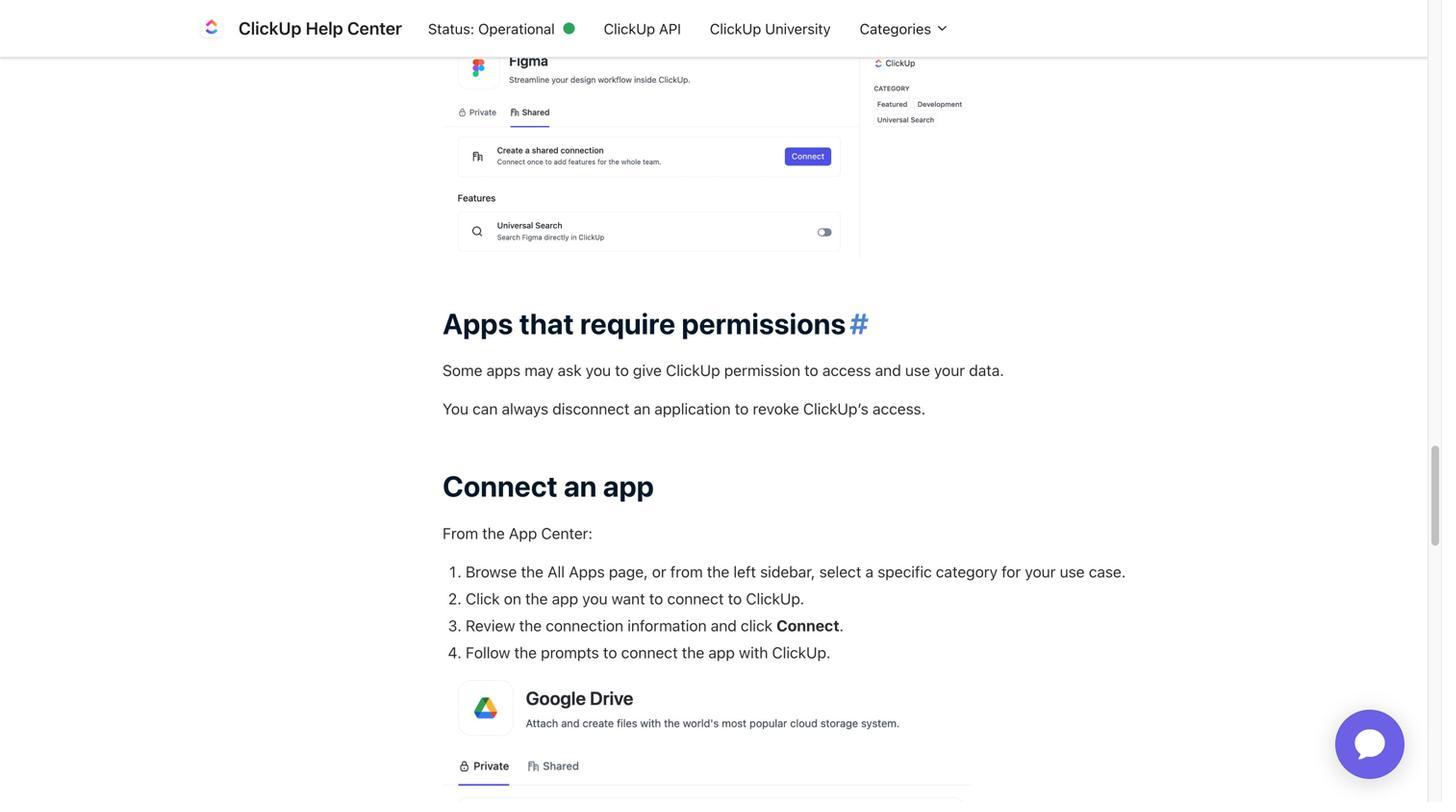 Task type: describe. For each thing, give the bounding box(es) containing it.
categories
[[860, 20, 936, 37]]

apps that require permissions
[[443, 307, 846, 341]]

from
[[443, 525, 479, 543]]

0 horizontal spatial an
[[564, 469, 597, 504]]

clickup help center link
[[196, 13, 414, 44]]

access.
[[873, 400, 926, 418]]

api
[[659, 20, 681, 37]]

the down on
[[519, 617, 542, 635]]

ask
[[558, 362, 582, 380]]

information
[[628, 617, 707, 635]]

follow
[[466, 644, 511, 662]]

always
[[502, 400, 549, 418]]

to left revoke
[[735, 400, 749, 418]]

to down the left
[[728, 590, 742, 608]]

browse the all apps page, or from the left sidebar, select a specific category for your use case. click on the app you want to connect to clickup. review the connection information and click connect . follow the prompts to connect the app with clickup.
[[466, 563, 1126, 662]]

the left the left
[[707, 563, 730, 581]]

clickup's
[[804, 400, 869, 418]]

and inside browse the all apps page, or from the left sidebar, select a specific category for your use case. click on the app you want to connect to clickup. review the connection information and click connect . follow the prompts to connect the app with clickup.
[[711, 617, 737, 635]]

apps inside browse the all apps page, or from the left sidebar, select a specific category for your use case. click on the app you want to connect to clickup. review the connection information and click connect . follow the prompts to connect the app with clickup.
[[569, 563, 605, 581]]

the right the follow
[[515, 644, 537, 662]]

0 vertical spatial clickup.
[[746, 590, 805, 608]]

operational
[[479, 20, 555, 37]]

1 vertical spatial connect
[[622, 644, 678, 662]]

your inside browse the all apps page, or from the left sidebar, select a specific category for your use case. click on the app you want to connect to clickup. review the connection information and click connect . follow the prompts to connect the app with clickup.
[[1026, 563, 1056, 581]]

select
[[820, 563, 862, 581]]

0 vertical spatial connect
[[668, 590, 724, 608]]

1 horizontal spatial app
[[603, 469, 654, 504]]

0 vertical spatial your
[[935, 362, 966, 380]]

data.
[[970, 362, 1005, 380]]

screenshot of figma as a shared connection. image
[[443, 37, 985, 258]]

revoke
[[753, 400, 800, 418]]

left
[[734, 563, 757, 581]]

you can always disconnect an application to revoke clickup's access.
[[443, 400, 926, 418]]

for
[[1002, 563, 1022, 581]]

sidebar,
[[761, 563, 816, 581]]

categories button
[[846, 10, 964, 46]]

disconnect
[[553, 400, 630, 418]]

you
[[443, 400, 469, 418]]

on
[[504, 590, 522, 608]]

specific
[[878, 563, 932, 581]]

case.
[[1089, 563, 1126, 581]]

0 vertical spatial you
[[586, 362, 611, 380]]

clickup api link
[[590, 10, 696, 46]]

from the app center:
[[443, 525, 593, 543]]

0 horizontal spatial app
[[552, 590, 579, 608]]

browse
[[466, 563, 517, 581]]

that
[[520, 307, 574, 341]]

connect an app
[[443, 469, 654, 504]]

clickup help help center home page image
[[196, 13, 227, 44]]



Task type: locate. For each thing, give the bounding box(es) containing it.
your right for
[[1026, 563, 1056, 581]]

and up the access.
[[876, 362, 902, 380]]

0 vertical spatial and
[[876, 362, 902, 380]]

clickup.
[[746, 590, 805, 608], [773, 644, 831, 662]]

connect up from the app center:
[[443, 469, 558, 504]]

0 vertical spatial use
[[906, 362, 931, 380]]

1 vertical spatial your
[[1026, 563, 1056, 581]]

use inside browse the all apps page, or from the left sidebar, select a specific category for your use case. click on the app you want to connect to clickup. review the connection information and click connect . follow the prompts to connect the app with clickup.
[[1060, 563, 1085, 581]]

0 horizontal spatial your
[[935, 362, 966, 380]]

screenshot of google drive in the app center. image
[[443, 672, 972, 803]]

all
[[548, 563, 565, 581]]

1 horizontal spatial connect
[[777, 617, 840, 635]]

1 horizontal spatial and
[[876, 362, 902, 380]]

clickup for clickup university
[[710, 20, 762, 37]]

2 vertical spatial app
[[709, 644, 735, 662]]

app left with
[[709, 644, 735, 662]]

clickup left help
[[239, 18, 302, 39]]

may
[[525, 362, 554, 380]]

connect down or from
[[668, 590, 724, 608]]

prompts
[[541, 644, 599, 662]]

1 vertical spatial and
[[711, 617, 737, 635]]

give
[[633, 362, 662, 380]]

1 horizontal spatial apps
[[569, 563, 605, 581]]

an up center:
[[564, 469, 597, 504]]

clickup inside clickup university link
[[710, 20, 762, 37]]

the down information
[[682, 644, 705, 662]]

1 horizontal spatial your
[[1026, 563, 1056, 581]]

clickup. right with
[[773, 644, 831, 662]]

want
[[612, 590, 646, 608]]

1 vertical spatial you
[[583, 590, 608, 608]]

your
[[935, 362, 966, 380], [1026, 563, 1056, 581]]

and
[[876, 362, 902, 380], [711, 617, 737, 635]]

0 vertical spatial app
[[603, 469, 654, 504]]

the right on
[[526, 590, 548, 608]]

0 vertical spatial an
[[634, 400, 651, 418]]

to right want
[[650, 590, 664, 608]]

clickup university link
[[696, 10, 846, 46]]

0 horizontal spatial use
[[906, 362, 931, 380]]

to left access at the right of page
[[805, 362, 819, 380]]

clickup help center
[[239, 18, 402, 39]]

0 vertical spatial connect
[[443, 469, 558, 504]]

use up the access.
[[906, 362, 931, 380]]

clickup left university
[[710, 20, 762, 37]]

center
[[347, 18, 402, 39]]

to
[[615, 362, 629, 380], [805, 362, 819, 380], [735, 400, 749, 418], [650, 590, 664, 608], [728, 590, 742, 608], [604, 644, 617, 662]]

your left "data."
[[935, 362, 966, 380]]

to down connection at the bottom left of the page
[[604, 644, 617, 662]]

help
[[306, 18, 343, 39]]

category
[[936, 563, 998, 581]]

and left click
[[711, 617, 737, 635]]

connect inside browse the all apps page, or from the left sidebar, select a specific category for your use case. click on the app you want to connect to clickup. review the connection information and click connect . follow the prompts to connect the app with clickup.
[[777, 617, 840, 635]]

use left case.
[[1060, 563, 1085, 581]]

1 vertical spatial connect
[[777, 617, 840, 635]]

click
[[466, 590, 500, 608]]

2 horizontal spatial app
[[709, 644, 735, 662]]

clickup university
[[710, 20, 831, 37]]

clickup left api
[[604, 20, 656, 37]]

0 horizontal spatial connect
[[443, 469, 558, 504]]

0 horizontal spatial apps
[[443, 307, 513, 341]]

app
[[509, 525, 537, 543]]

with
[[739, 644, 768, 662]]

you inside browse the all apps page, or from the left sidebar, select a specific category for your use case. click on the app you want to connect to clickup. review the connection information and click connect . follow the prompts to connect the app with clickup.
[[583, 590, 608, 608]]

use
[[906, 362, 931, 380], [1060, 563, 1085, 581]]

0 horizontal spatial and
[[711, 617, 737, 635]]

1 vertical spatial app
[[552, 590, 579, 608]]

an
[[634, 400, 651, 418], [564, 469, 597, 504]]

page,
[[609, 563, 648, 581]]

you right ask
[[586, 362, 611, 380]]

permissions
[[682, 307, 846, 341]]

clickup inside clickup api link
[[604, 20, 656, 37]]

center:
[[541, 525, 593, 543]]

the left app
[[483, 525, 505, 543]]

1 horizontal spatial use
[[1060, 563, 1085, 581]]

some apps may ask you to give clickup permission to access and use your data.
[[443, 362, 1005, 380]]

clickup. down sidebar, on the right of the page
[[746, 590, 805, 608]]

status:
[[428, 20, 475, 37]]

application
[[1313, 687, 1428, 803]]

connection
[[546, 617, 624, 635]]

.
[[840, 617, 844, 635]]

app up page,
[[603, 469, 654, 504]]

1 vertical spatial an
[[564, 469, 597, 504]]

apps
[[487, 362, 521, 380]]

status: operational
[[428, 20, 555, 37]]

clickup
[[239, 18, 302, 39], [604, 20, 656, 37], [710, 20, 762, 37], [666, 362, 721, 380]]

university
[[765, 20, 831, 37]]

review
[[466, 617, 515, 635]]

apps right all
[[569, 563, 605, 581]]

app
[[603, 469, 654, 504], [552, 590, 579, 608], [709, 644, 735, 662]]

0 vertical spatial apps
[[443, 307, 513, 341]]

1 vertical spatial apps
[[569, 563, 605, 581]]

1 vertical spatial clickup.
[[773, 644, 831, 662]]

clickup up "application"
[[666, 362, 721, 380]]

a
[[866, 563, 874, 581]]

clickup for clickup api
[[604, 20, 656, 37]]

clickup for clickup help center
[[239, 18, 302, 39]]

to left "give"
[[615, 362, 629, 380]]

permission
[[725, 362, 801, 380]]

clickup api
[[604, 20, 681, 37]]

1 horizontal spatial an
[[634, 400, 651, 418]]

1 vertical spatial use
[[1060, 563, 1085, 581]]

the left all
[[521, 563, 544, 581]]

connect
[[668, 590, 724, 608], [622, 644, 678, 662]]

connect
[[443, 469, 558, 504], [777, 617, 840, 635]]

apps
[[443, 307, 513, 341], [569, 563, 605, 581]]

connect right click
[[777, 617, 840, 635]]

or from
[[652, 563, 703, 581]]

can
[[473, 400, 498, 418]]

you up connection at the bottom left of the page
[[583, 590, 608, 608]]

click
[[741, 617, 773, 635]]

connect down information
[[622, 644, 678, 662]]

require
[[580, 307, 676, 341]]

app down all
[[552, 590, 579, 608]]

some
[[443, 362, 483, 380]]

an down "give"
[[634, 400, 651, 418]]

application
[[655, 400, 731, 418]]

access
[[823, 362, 872, 380]]

you
[[586, 362, 611, 380], [583, 590, 608, 608]]

apps up some
[[443, 307, 513, 341]]

the
[[483, 525, 505, 543], [521, 563, 544, 581], [707, 563, 730, 581], [526, 590, 548, 608], [519, 617, 542, 635], [515, 644, 537, 662], [682, 644, 705, 662]]



Task type: vqa. For each thing, say whether or not it's contained in the screenshot.
the left Teams
no



